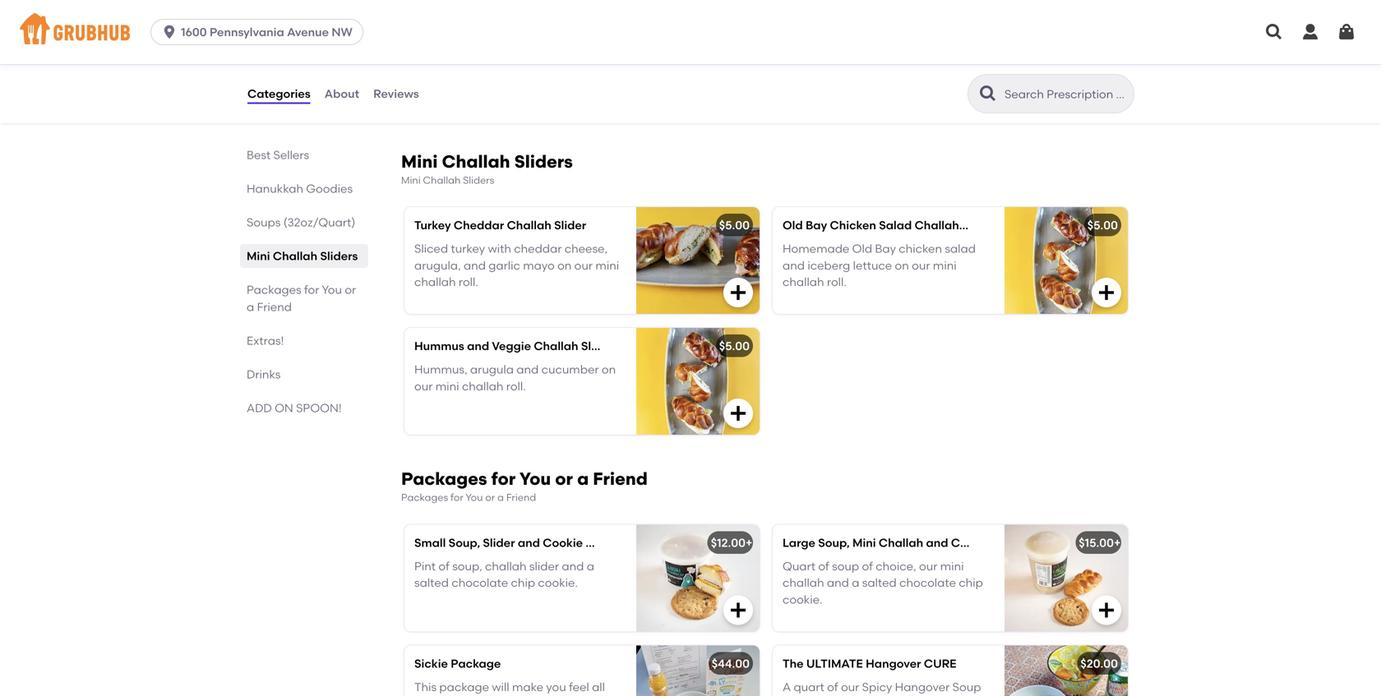 Task type: describe. For each thing, give the bounding box(es) containing it.
$5.00 for our
[[719, 218, 750, 232]]

chocolate inside quart of soup of choice, our mini challah and a salted chocolate chip cookie. button
[[531, 62, 588, 76]]

iceberg
[[808, 258, 850, 272]]

hangover inside a quart of our spicy hangover soup
[[895, 680, 950, 694]]

sliced
[[414, 242, 448, 256]]

chicken
[[830, 218, 876, 232]]

best
[[247, 148, 271, 162]]

svg image inside 1600 pennsylvania avenue nw "button"
[[161, 24, 178, 40]]

on
[[275, 401, 293, 415]]

small
[[414, 536, 446, 550]]

and inside hummus, arugula and cucumber on our mini challah roll.
[[517, 363, 539, 377]]

2 vertical spatial cookie.
[[783, 593, 823, 607]]

1 vertical spatial quart
[[783, 559, 816, 573]]

hummus and veggie challah slider image
[[636, 328, 760, 435]]

roll. inside hummus, arugula and cucumber on our mini challah roll.
[[506, 379, 526, 393]]

quart inside button
[[414, 45, 447, 59]]

$15.00 +
[[1079, 536, 1121, 550]]

2 horizontal spatial chip
[[959, 576, 983, 590]]

2 combo from the left
[[994, 536, 1036, 550]]

$44.00
[[712, 657, 750, 671]]

mini inside homemade old bay chicken salad and iceberg lettuce on our mini challah roll.
[[933, 258, 957, 272]]

(32oz/quart)
[[283, 215, 355, 229]]

Search Prescription Chicken search field
[[1003, 86, 1129, 102]]

old bay chicken salad challah slider image
[[1005, 207, 1128, 314]]

sliders for mini challah sliders
[[320, 249, 358, 263]]

mini challah sliders mini challah sliders
[[401, 151, 573, 186]]

soup, for soup,
[[449, 536, 480, 550]]

sickie
[[414, 657, 448, 671]]

a
[[783, 680, 791, 694]]

small soup, slider and cookie combo image
[[636, 525, 760, 632]]

large
[[783, 536, 816, 550]]

packages for packages for you or a friend packages for you or a friend
[[401, 469, 487, 490]]

on inside hummus, arugula and cucumber on our mini challah roll.
[[602, 363, 616, 377]]

roll. inside 'sliced turkey with cheddar cheese, arugula, and garlic mayo on our mini challah roll.'
[[459, 275, 478, 289]]

categories button
[[247, 64, 311, 123]]

roll. inside homemade old bay chicken salad and iceberg lettuce on our mini challah roll.
[[827, 275, 847, 289]]

turkey cheddar challah slider
[[414, 218, 586, 232]]

goodies
[[306, 182, 353, 196]]

and inside homemade old bay chicken salad and iceberg lettuce on our mini challah roll.
[[783, 258, 805, 272]]

mini inside hummus, arugula and cucumber on our mini challah roll.
[[436, 379, 459, 393]]

mini challah sliders
[[247, 249, 358, 263]]

lettuce
[[853, 258, 892, 272]]

soup
[[953, 680, 981, 694]]

1 cookie from the left
[[543, 536, 583, 550]]

chocolate inside pint of soup, challah slider and a salted chocolate chip cookie.
[[452, 576, 508, 590]]

old bay chicken salad challah slider
[[783, 218, 994, 232]]

main navigation navigation
[[0, 0, 1381, 64]]

garlic
[[489, 258, 520, 272]]

1600
[[181, 25, 207, 39]]

challah inside hummus, arugula and cucumber on our mini challah roll.
[[462, 379, 504, 393]]

friend for packages for you or a friend packages for you or a friend
[[593, 469, 648, 490]]

spicy
[[862, 680, 892, 694]]

arugula,
[[414, 258, 461, 272]]

slider up cucumber
[[581, 339, 613, 353]]

the ultimate hangover cure image
[[1005, 646, 1128, 696]]

chicken
[[899, 242, 942, 256]]

spoon!
[[296, 401, 342, 415]]

soup inside button
[[464, 45, 491, 59]]

arugula
[[470, 363, 514, 377]]

drinks
[[247, 368, 281, 382]]

sickie package image
[[636, 646, 760, 696]]

hummus
[[414, 339, 464, 353]]

challah inside homemade old bay chicken salad and iceberg lettuce on our mini challah roll.
[[783, 275, 824, 289]]

hummus,
[[414, 363, 468, 377]]

choice, inside button
[[508, 45, 548, 59]]

sellers
[[273, 148, 309, 162]]

svg image for sliced turkey with cheddar cheese, arugula, and garlic mayo on our mini challah roll.
[[729, 283, 748, 303]]

you for packages for you or a friend
[[322, 283, 342, 297]]

veggie
[[492, 339, 531, 353]]

soups (32oz/quart)
[[247, 215, 355, 229]]

quart of soup of choice, our mini challah and a salted chocolate chip cookie. button
[[405, 11, 760, 117]]

$5.00 for mini
[[1088, 218, 1118, 232]]

challah inside pint of soup, challah slider and a salted chocolate chip cookie.
[[485, 559, 527, 573]]

$20.00
[[1081, 657, 1118, 671]]

packages for packages for you or a friend
[[247, 283, 301, 297]]

cheese,
[[565, 242, 608, 256]]

a quart of our spicy hangover soup
[[783, 680, 981, 696]]

cheddar
[[514, 242, 562, 256]]

+ for $15.00
[[1114, 536, 1121, 550]]

add
[[247, 401, 272, 415]]

our inside 'sliced turkey with cheddar cheese, arugula, and garlic mayo on our mini challah roll.'
[[574, 258, 593, 272]]

ultimate
[[806, 657, 863, 671]]

$12.00
[[711, 536, 746, 550]]

best sellers
[[247, 148, 309, 162]]

pint of soup, challah slider and a salted chocolate chip cookie.
[[414, 559, 594, 590]]

1 combo from the left
[[586, 536, 628, 550]]

hummus and veggie challah slider
[[414, 339, 613, 353]]

quart
[[794, 680, 825, 694]]

a inside button
[[484, 62, 491, 76]]

homemade
[[783, 242, 850, 256]]

1 horizontal spatial for
[[451, 492, 464, 504]]



Task type: locate. For each thing, give the bounding box(es) containing it.
homemade old bay chicken salad and iceberg lettuce on our mini challah roll.
[[783, 242, 976, 289]]

0 horizontal spatial friend
[[257, 300, 292, 314]]

1 horizontal spatial soup,
[[818, 536, 850, 550]]

1 vertical spatial you
[[520, 469, 551, 490]]

friend
[[257, 300, 292, 314], [593, 469, 648, 490], [506, 492, 536, 504]]

our inside homemade old bay chicken salad and iceberg lettuce on our mini challah roll.
[[912, 258, 930, 272]]

our inside hummus, arugula and cucumber on our mini challah roll.
[[414, 379, 433, 393]]

packages inside packages for you or a friend
[[247, 283, 301, 297]]

2 cookie from the left
[[951, 536, 991, 550]]

quart up reviews
[[414, 45, 447, 59]]

for for packages for you or a friend packages for you or a friend
[[491, 469, 516, 490]]

2 horizontal spatial cookie.
[[783, 593, 823, 607]]

chip inside pint of soup, challah slider and a salted chocolate chip cookie.
[[511, 576, 535, 590]]

2 horizontal spatial on
[[895, 258, 909, 272]]

0 horizontal spatial sliders
[[320, 249, 358, 263]]

for up soup,
[[451, 492, 464, 504]]

for for packages for you or a friend
[[304, 283, 319, 297]]

1 horizontal spatial roll.
[[506, 379, 526, 393]]

0 horizontal spatial cookie.
[[414, 78, 454, 92]]

challah up reviews
[[414, 62, 456, 76]]

cookie. inside button
[[414, 78, 454, 92]]

1 horizontal spatial combo
[[994, 536, 1036, 550]]

old up lettuce
[[852, 242, 872, 256]]

friend inside packages for you or a friend
[[257, 300, 292, 314]]

soup, right large
[[818, 536, 850, 550]]

1 vertical spatial bay
[[875, 242, 896, 256]]

package
[[451, 657, 501, 671]]

search icon image
[[978, 84, 998, 104]]

sliders up cheddar
[[463, 174, 494, 186]]

soup
[[464, 45, 491, 59], [832, 559, 859, 573]]

challah down arugula
[[462, 379, 504, 393]]

on
[[558, 258, 572, 272], [895, 258, 909, 272], [602, 363, 616, 377]]

and inside pint of soup, challah slider and a salted chocolate chip cookie.
[[562, 559, 584, 573]]

challah inside 'sliced turkey with cheddar cheese, arugula, and garlic mayo on our mini challah roll.'
[[414, 275, 456, 289]]

or
[[345, 283, 356, 297], [555, 469, 573, 490], [485, 492, 495, 504]]

0 vertical spatial soup
[[464, 45, 491, 59]]

quart of soup of choice, our mini challah and a salted chocolate chip cookie. inside button
[[414, 45, 615, 92]]

bay up lettuce
[[875, 242, 896, 256]]

and inside 'sliced turkey with cheddar cheese, arugula, and garlic mayo on our mini challah roll.'
[[464, 258, 486, 272]]

packages for you or a friend packages for you or a friend
[[401, 469, 648, 504]]

about
[[325, 87, 359, 101]]

hangover down the cure
[[895, 680, 950, 694]]

mini inside quart of soup of choice, our mini challah and a salted chocolate chip cookie. button
[[572, 45, 596, 59]]

0 horizontal spatial large soup, mini challah and cookie combo image
[[636, 11, 760, 117]]

0 horizontal spatial choice,
[[508, 45, 548, 59]]

1 horizontal spatial quart of soup of choice, our mini challah and a salted chocolate chip cookie.
[[783, 559, 983, 607]]

bay
[[806, 218, 827, 232], [875, 242, 896, 256]]

1 horizontal spatial large soup, mini challah and cookie combo image
[[1005, 525, 1128, 632]]

0 vertical spatial cookie.
[[414, 78, 454, 92]]

1 horizontal spatial chip
[[591, 62, 615, 76]]

0 horizontal spatial roll.
[[459, 275, 478, 289]]

roll. down 'iceberg'
[[827, 275, 847, 289]]

salad
[[945, 242, 976, 256]]

challah down small soup, slider and cookie combo
[[485, 559, 527, 573]]

2 horizontal spatial salted
[[862, 576, 897, 590]]

pennsylvania
[[210, 25, 284, 39]]

sliders up turkey cheddar challah slider
[[514, 151, 573, 172]]

the
[[783, 657, 804, 671]]

1 vertical spatial hangover
[[895, 680, 950, 694]]

1 soup, from the left
[[449, 536, 480, 550]]

and inside button
[[459, 62, 481, 76]]

avenue
[[287, 25, 329, 39]]

for down mini challah sliders
[[304, 283, 319, 297]]

challah down arugula,
[[414, 275, 456, 289]]

chip inside button
[[591, 62, 615, 76]]

on right cucumber
[[602, 363, 616, 377]]

soup, for soup
[[818, 536, 850, 550]]

1 vertical spatial for
[[491, 469, 516, 490]]

pint
[[414, 559, 436, 573]]

1 horizontal spatial on
[[602, 363, 616, 377]]

challah down 'iceberg'
[[783, 275, 824, 289]]

hanukkah
[[247, 182, 303, 196]]

you inside packages for you or a friend
[[322, 283, 342, 297]]

about button
[[324, 64, 360, 123]]

challah down large
[[783, 576, 824, 590]]

a
[[484, 62, 491, 76], [247, 300, 254, 314], [577, 469, 589, 490], [498, 492, 504, 504], [587, 559, 594, 573], [852, 576, 860, 590]]

old inside homemade old bay chicken salad and iceberg lettuce on our mini challah roll.
[[852, 242, 872, 256]]

1 horizontal spatial chocolate
[[531, 62, 588, 76]]

turkey cheddar challah slider image
[[636, 207, 760, 314]]

2 horizontal spatial chocolate
[[900, 576, 956, 590]]

$5.00
[[719, 218, 750, 232], [1088, 218, 1118, 232], [719, 339, 750, 353]]

0 vertical spatial you
[[322, 283, 342, 297]]

on inside 'sliced turkey with cheddar cheese, arugula, and garlic mayo on our mini challah roll.'
[[558, 258, 572, 272]]

0 horizontal spatial combo
[[586, 536, 628, 550]]

quart
[[414, 45, 447, 59], [783, 559, 816, 573]]

reviews
[[373, 87, 419, 101]]

0 vertical spatial choice,
[[508, 45, 548, 59]]

2 horizontal spatial roll.
[[827, 275, 847, 289]]

1600 pennsylvania avenue nw button
[[151, 19, 370, 45]]

for
[[304, 283, 319, 297], [491, 469, 516, 490], [451, 492, 464, 504]]

sliders for mini challah sliders mini challah sliders
[[514, 151, 573, 172]]

hanukkah goodies
[[247, 182, 353, 196]]

cookie.
[[414, 78, 454, 92], [538, 576, 578, 590], [783, 593, 823, 607]]

salted inside button
[[494, 62, 529, 76]]

slider
[[529, 559, 559, 573]]

1 vertical spatial old
[[852, 242, 872, 256]]

0 vertical spatial large soup, mini challah and cookie combo image
[[636, 11, 760, 117]]

1 + from the left
[[746, 536, 753, 550]]

0 horizontal spatial bay
[[806, 218, 827, 232]]

on inside homemade old bay chicken salad and iceberg lettuce on our mini challah roll.
[[895, 258, 909, 272]]

0 horizontal spatial soup
[[464, 45, 491, 59]]

sickie package
[[414, 657, 501, 671]]

old up homemade
[[783, 218, 803, 232]]

2 + from the left
[[1114, 536, 1121, 550]]

slider
[[554, 218, 586, 232], [962, 218, 994, 232], [581, 339, 613, 353], [483, 536, 515, 550]]

1 vertical spatial quart of soup of choice, our mini challah and a salted chocolate chip cookie.
[[783, 559, 983, 607]]

1 horizontal spatial friend
[[506, 492, 536, 504]]

0 vertical spatial bay
[[806, 218, 827, 232]]

1 vertical spatial soup
[[832, 559, 859, 573]]

0 horizontal spatial or
[[345, 283, 356, 297]]

sliced turkey with cheddar cheese, arugula, and garlic mayo on our mini challah roll.
[[414, 242, 619, 289]]

old
[[783, 218, 803, 232], [852, 242, 872, 256]]

of inside pint of soup, challah slider and a salted chocolate chip cookie.
[[439, 559, 450, 573]]

our inside button
[[551, 45, 569, 59]]

a inside pint of soup, challah slider and a salted chocolate chip cookie.
[[587, 559, 594, 573]]

0 horizontal spatial quart
[[414, 45, 447, 59]]

nw
[[332, 25, 353, 39]]

0 vertical spatial quart
[[414, 45, 447, 59]]

roll. down turkey
[[459, 275, 478, 289]]

mini inside 'sliced turkey with cheddar cheese, arugula, and garlic mayo on our mini challah roll.'
[[596, 258, 619, 272]]

$15.00
[[1079, 536, 1114, 550]]

cucumber
[[542, 363, 599, 377]]

0 vertical spatial friend
[[257, 300, 292, 314]]

chocolate
[[531, 62, 588, 76], [452, 576, 508, 590], [900, 576, 956, 590]]

slider up salad on the top right
[[962, 218, 994, 232]]

quart of soup of choice, our mini challah and a salted chocolate chip cookie.
[[414, 45, 615, 92], [783, 559, 983, 607]]

1 vertical spatial choice,
[[876, 559, 917, 573]]

0 horizontal spatial salted
[[414, 576, 449, 590]]

hangover
[[866, 657, 921, 671], [895, 680, 950, 694]]

2 vertical spatial friend
[[506, 492, 536, 504]]

a inside packages for you or a friend
[[247, 300, 254, 314]]

2 vertical spatial packages
[[401, 492, 448, 504]]

small soup, slider and cookie combo
[[414, 536, 628, 550]]

0 vertical spatial hangover
[[866, 657, 921, 671]]

2 vertical spatial or
[[485, 492, 495, 504]]

or inside packages for you or a friend
[[345, 283, 356, 297]]

0 horizontal spatial chocolate
[[452, 576, 508, 590]]

soup,
[[449, 536, 480, 550], [818, 536, 850, 550]]

2 vertical spatial you
[[466, 492, 483, 504]]

slider up pint of soup, challah slider and a salted chocolate chip cookie.
[[483, 536, 515, 550]]

svg image for hummus, arugula and cucumber on our mini challah roll.
[[729, 404, 748, 424]]

challah
[[442, 151, 510, 172], [423, 174, 461, 186], [507, 218, 552, 232], [915, 218, 959, 232], [273, 249, 317, 263], [534, 339, 578, 353], [879, 536, 923, 550]]

roll. down arugula
[[506, 379, 526, 393]]

on down the chicken
[[895, 258, 909, 272]]

sliders down (32oz/quart)
[[320, 249, 358, 263]]

packages
[[247, 283, 301, 297], [401, 469, 487, 490], [401, 492, 448, 504]]

friend for packages for you or a friend
[[257, 300, 292, 314]]

you
[[322, 283, 342, 297], [520, 469, 551, 490], [466, 492, 483, 504]]

0 vertical spatial quart of soup of choice, our mini challah and a salted chocolate chip cookie.
[[414, 45, 615, 92]]

0 vertical spatial for
[[304, 283, 319, 297]]

add on spoon!
[[247, 401, 342, 415]]

or for packages for you or a friend packages for you or a friend
[[555, 469, 573, 490]]

svg image
[[1301, 22, 1321, 42], [161, 24, 178, 40], [1097, 283, 1117, 303], [729, 601, 748, 620]]

turkey
[[414, 218, 451, 232]]

with
[[488, 242, 511, 256]]

0 horizontal spatial for
[[304, 283, 319, 297]]

reviews button
[[373, 64, 420, 123]]

salad
[[879, 218, 912, 232]]

choice,
[[508, 45, 548, 59], [876, 559, 917, 573]]

2 horizontal spatial you
[[520, 469, 551, 490]]

$12.00 +
[[711, 536, 753, 550]]

1 horizontal spatial salted
[[494, 62, 529, 76]]

for up small soup, slider and cookie combo
[[491, 469, 516, 490]]

2 horizontal spatial or
[[555, 469, 573, 490]]

challah inside button
[[414, 62, 456, 76]]

of inside a quart of our spicy hangover soup
[[827, 680, 838, 694]]

the ultimate hangover cure
[[783, 657, 957, 671]]

0 vertical spatial sliders
[[514, 151, 573, 172]]

cookie. inside pint of soup, challah slider and a salted chocolate chip cookie.
[[538, 576, 578, 590]]

1 horizontal spatial bay
[[875, 242, 896, 256]]

1 horizontal spatial soup
[[832, 559, 859, 573]]

for inside packages for you or a friend
[[304, 283, 319, 297]]

2 vertical spatial for
[[451, 492, 464, 504]]

packages for you or a friend
[[247, 283, 356, 314]]

0 horizontal spatial cookie
[[543, 536, 583, 550]]

1600 pennsylvania avenue nw
[[181, 25, 353, 39]]

0 horizontal spatial +
[[746, 536, 753, 550]]

1 horizontal spatial old
[[852, 242, 872, 256]]

large soup, mini challah and cookie combo image
[[636, 11, 760, 117], [1005, 525, 1128, 632]]

soup, up soup,
[[449, 536, 480, 550]]

0 vertical spatial or
[[345, 283, 356, 297]]

categories
[[247, 87, 311, 101]]

slider up the cheese,
[[554, 218, 586, 232]]

2 horizontal spatial sliders
[[514, 151, 573, 172]]

1 vertical spatial or
[[555, 469, 573, 490]]

1 horizontal spatial cookie
[[951, 536, 991, 550]]

extras!
[[247, 334, 284, 348]]

or for packages for you or a friend
[[345, 283, 356, 297]]

hangover up a quart of our spicy hangover soup
[[866, 657, 921, 671]]

1 vertical spatial cookie.
[[538, 576, 578, 590]]

0 vertical spatial old
[[783, 218, 803, 232]]

2 vertical spatial sliders
[[320, 249, 358, 263]]

our inside a quart of our spicy hangover soup
[[841, 680, 860, 694]]

0 horizontal spatial soup,
[[449, 536, 480, 550]]

of
[[450, 45, 461, 59], [494, 45, 505, 59], [439, 559, 450, 573], [818, 559, 829, 573], [862, 559, 873, 573], [827, 680, 838, 694]]

svg image for quart of soup of choice, our mini challah and a salted chocolate chip cookie.
[[1097, 601, 1117, 620]]

soups
[[247, 215, 281, 229]]

1 horizontal spatial cookie.
[[538, 576, 578, 590]]

bay inside homemade old bay chicken salad and iceberg lettuce on our mini challah roll.
[[875, 242, 896, 256]]

roll.
[[459, 275, 478, 289], [827, 275, 847, 289], [506, 379, 526, 393]]

sliders
[[514, 151, 573, 172], [463, 174, 494, 186], [320, 249, 358, 263]]

salted inside pint of soup, challah slider and a salted chocolate chip cookie.
[[414, 576, 449, 590]]

+ for $12.00
[[746, 536, 753, 550]]

and
[[459, 62, 481, 76], [464, 258, 486, 272], [783, 258, 805, 272], [467, 339, 489, 353], [517, 363, 539, 377], [518, 536, 540, 550], [926, 536, 948, 550], [562, 559, 584, 573], [827, 576, 849, 590]]

1 horizontal spatial quart
[[783, 559, 816, 573]]

0 horizontal spatial quart of soup of choice, our mini challah and a salted chocolate chip cookie.
[[414, 45, 615, 92]]

salted
[[494, 62, 529, 76], [414, 576, 449, 590], [862, 576, 897, 590]]

1 vertical spatial large soup, mini challah and cookie combo image
[[1005, 525, 1128, 632]]

+
[[746, 536, 753, 550], [1114, 536, 1121, 550]]

quart down large
[[783, 559, 816, 573]]

1 horizontal spatial choice,
[[876, 559, 917, 573]]

1 vertical spatial sliders
[[463, 174, 494, 186]]

0 horizontal spatial chip
[[511, 576, 535, 590]]

you for packages for you or a friend packages for you or a friend
[[520, 469, 551, 490]]

svg image
[[1265, 22, 1284, 42], [1337, 22, 1357, 42], [729, 283, 748, 303], [729, 404, 748, 424], [1097, 601, 1117, 620]]

bay up homemade
[[806, 218, 827, 232]]

our
[[551, 45, 569, 59], [574, 258, 593, 272], [912, 258, 930, 272], [414, 379, 433, 393], [919, 559, 938, 573], [841, 680, 860, 694]]

1 horizontal spatial or
[[485, 492, 495, 504]]

large soup, mini challah and cookie combo
[[783, 536, 1036, 550]]

0 horizontal spatial old
[[783, 218, 803, 232]]

2 horizontal spatial for
[[491, 469, 516, 490]]

combo
[[586, 536, 628, 550], [994, 536, 1036, 550]]

0 horizontal spatial you
[[322, 283, 342, 297]]

1 vertical spatial friend
[[593, 469, 648, 490]]

mayo
[[523, 258, 555, 272]]

mini
[[572, 45, 596, 59], [596, 258, 619, 272], [933, 258, 957, 272], [436, 379, 459, 393], [940, 559, 964, 573]]

2 horizontal spatial friend
[[593, 469, 648, 490]]

1 horizontal spatial +
[[1114, 536, 1121, 550]]

soup,
[[452, 559, 482, 573]]

1 horizontal spatial you
[[466, 492, 483, 504]]

1 vertical spatial packages
[[401, 469, 487, 490]]

cure
[[924, 657, 957, 671]]

1 horizontal spatial sliders
[[463, 174, 494, 186]]

turkey
[[451, 242, 485, 256]]

on right mayo
[[558, 258, 572, 272]]

hummus, arugula and cucumber on our mini challah roll.
[[414, 363, 616, 393]]

cheddar
[[454, 218, 504, 232]]

0 vertical spatial packages
[[247, 283, 301, 297]]

0 horizontal spatial on
[[558, 258, 572, 272]]

2 soup, from the left
[[818, 536, 850, 550]]

challah
[[414, 62, 456, 76], [414, 275, 456, 289], [783, 275, 824, 289], [462, 379, 504, 393], [485, 559, 527, 573], [783, 576, 824, 590]]



Task type: vqa. For each thing, say whether or not it's contained in the screenshot.
Combo to the left
yes



